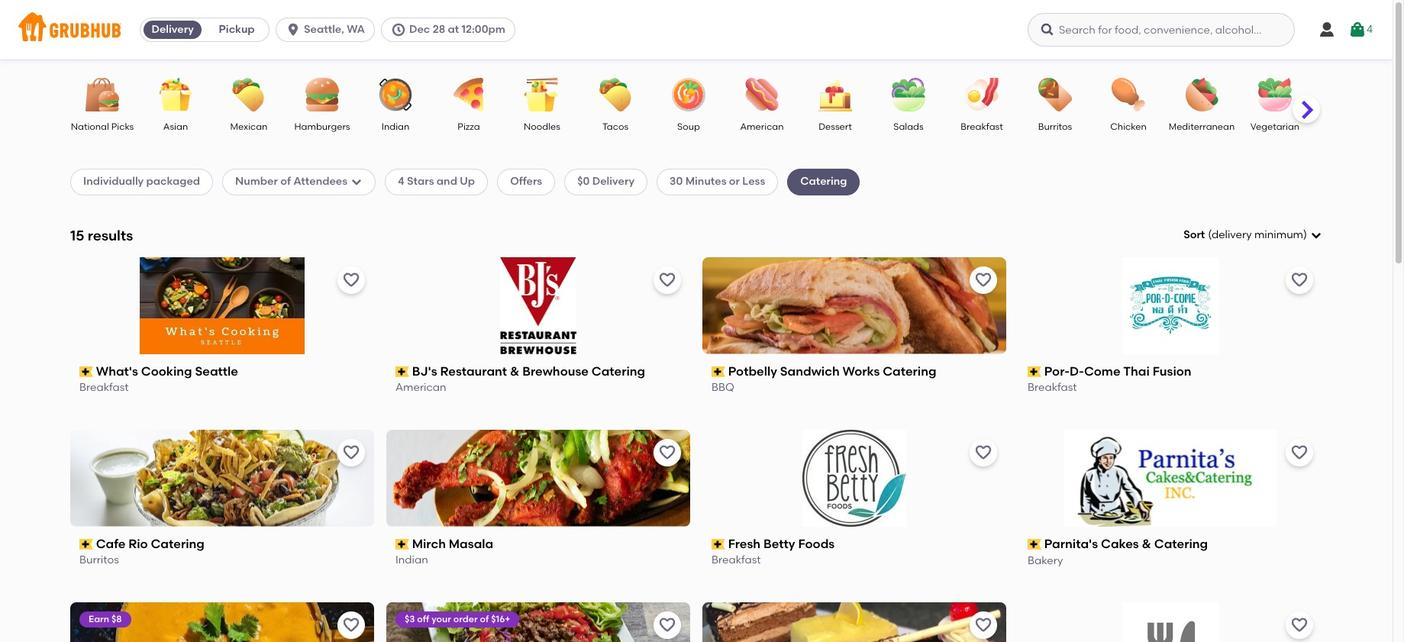 Task type: locate. For each thing, give the bounding box(es) containing it.
tacos
[[602, 121, 628, 132]]

catering right cakes
[[1154, 537, 1208, 551]]

delivery right $0
[[592, 175, 635, 188]]

4 left stars
[[398, 175, 405, 188]]

& left the "brewhouse"
[[510, 364, 520, 379]]

0 horizontal spatial delivery
[[152, 23, 194, 36]]

american image
[[735, 78, 789, 111]]

None field
[[1184, 228, 1323, 243]]

seattle,
[[304, 23, 344, 36]]

of
[[280, 175, 291, 188], [480, 614, 489, 624]]

mirch masala link
[[396, 536, 681, 553]]

save this restaurant button for cafe rio catering logo
[[338, 439, 365, 466]]

1 vertical spatial &
[[1142, 537, 1151, 551]]

potbelly sandwich works catering link
[[712, 363, 997, 381]]

subscription pass image inside parnita's cakes & catering link
[[1028, 539, 1041, 550]]

1 vertical spatial american
[[396, 381, 446, 394]]

breakfast for fresh betty foods
[[712, 554, 761, 567]]

burritos
[[1038, 121, 1072, 132], [79, 554, 119, 567]]

1 horizontal spatial delivery
[[592, 175, 635, 188]]

subscription pass image left fresh
[[712, 539, 725, 550]]

& for cakes
[[1142, 537, 1151, 551]]

0 horizontal spatial of
[[280, 175, 291, 188]]

1 vertical spatial 4
[[398, 175, 405, 188]]

parnita's cakes & catering logo image
[[1064, 430, 1277, 527]]

svg image right attendees
[[351, 176, 363, 188]]

asian image
[[149, 78, 202, 111]]

0 vertical spatial american
[[740, 121, 784, 132]]

breakfast image
[[955, 78, 1009, 111]]

subscription pass image
[[79, 367, 93, 377]]

subscription pass image left por-
[[1028, 367, 1041, 377]]

fusion
[[1153, 364, 1192, 379]]

burritos down 'cafe'
[[79, 554, 119, 567]]

minutes
[[685, 175, 727, 188]]

15
[[70, 226, 84, 244]]

4 up the vegan image at the right top
[[1367, 23, 1373, 36]]

svg image
[[1318, 21, 1336, 39], [286, 22, 301, 37], [391, 22, 406, 37], [351, 176, 363, 188], [1310, 229, 1323, 241]]

4 button
[[1348, 16, 1373, 44]]

$0
[[577, 175, 590, 188]]

soup image
[[662, 78, 715, 111]]

save this restaurant image for bj's restaurant & brewhouse catering
[[658, 271, 677, 289]]

number of attendees
[[235, 175, 347, 188]]

12:00pm
[[462, 23, 505, 36]]

subscription pass image for bj's restaurant & brewhouse catering
[[396, 367, 409, 377]]

save this restaurant button for 'por-d-come thai fusion logo' on the right of page
[[1286, 266, 1313, 294]]

1 horizontal spatial 4
[[1367, 23, 1373, 36]]

dessert
[[819, 121, 852, 132]]

indian
[[382, 121, 410, 132], [396, 554, 428, 567]]

cafe rio catering logo image
[[70, 430, 374, 527]]

0 vertical spatial save this restaurant image
[[974, 271, 993, 289]]

save this restaurant image for what's cooking seattle
[[342, 271, 360, 289]]

subscription pass image left 'cafe'
[[79, 539, 93, 550]]

american
[[740, 121, 784, 132], [396, 381, 446, 394]]

results
[[88, 226, 133, 244]]

save this restaurant button for mirch masala logo
[[654, 439, 681, 466]]

svg image left '4' button
[[1318, 21, 1336, 39]]

1 horizontal spatial of
[[480, 614, 489, 624]]

4 inside button
[[1367, 23, 1373, 36]]

breakfast down the breakfast image on the top of page
[[961, 121, 1003, 132]]

rio
[[128, 537, 148, 551]]

cafe
[[96, 537, 126, 551]]

breakfast down what's
[[79, 381, 129, 394]]

earn $8
[[89, 614, 122, 624]]

dec
[[409, 23, 430, 36]]

svg image inside dec 28 at 12:00pm button
[[391, 22, 406, 37]]

0 vertical spatial 4
[[1367, 23, 1373, 36]]

subscription pass image inside fresh betty foods link
[[712, 539, 725, 550]]

0 vertical spatial &
[[510, 364, 520, 379]]

subscription pass image inside potbelly sandwich works catering "link"
[[712, 367, 725, 377]]

1 vertical spatial indian
[[396, 554, 428, 567]]

delivery
[[152, 23, 194, 36], [592, 175, 635, 188]]

& for restaurant
[[510, 364, 520, 379]]

)
[[1303, 228, 1307, 241]]

save this restaurant button for eltana bagel logo
[[1286, 611, 1313, 639]]

burritos image
[[1029, 78, 1082, 111]]

save this restaurant image for por-d-come thai fusion
[[1290, 271, 1309, 289]]

none field containing sort
[[1184, 228, 1323, 243]]

burritos down burritos image
[[1038, 121, 1072, 132]]

masala
[[449, 537, 493, 551]]

0 horizontal spatial 4
[[398, 175, 405, 188]]

1 vertical spatial of
[[480, 614, 489, 624]]

0 horizontal spatial american
[[396, 381, 446, 394]]

svg image
[[1348, 21, 1367, 39], [1040, 22, 1055, 37]]

subscription pass image up the bakery
[[1028, 539, 1041, 550]]

subscription pass image
[[396, 367, 409, 377], [712, 367, 725, 377], [1028, 367, 1041, 377], [79, 539, 93, 550], [396, 539, 409, 550], [712, 539, 725, 550], [1028, 539, 1041, 550]]

4 for 4 stars and up
[[398, 175, 405, 188]]

breakfast down por-
[[1028, 381, 1077, 394]]

subscription pass image inside por-d-come thai fusion link
[[1028, 367, 1041, 377]]

stars
[[407, 175, 434, 188]]

0 vertical spatial of
[[280, 175, 291, 188]]

parnita's cakes & catering
[[1044, 537, 1208, 551]]

delivery left 'pickup'
[[152, 23, 194, 36]]

subscription pass image for cafe rio catering
[[79, 539, 93, 550]]

1 horizontal spatial american
[[740, 121, 784, 132]]

0 horizontal spatial burritos
[[79, 554, 119, 567]]

seattle, wa
[[304, 23, 365, 36]]

por-d-come thai fusion link
[[1028, 363, 1313, 381]]

bj's restaurant & brewhouse catering logo image
[[500, 257, 577, 354]]

pizza image
[[442, 78, 496, 111]]

catering right works at bottom
[[883, 364, 937, 379]]

svg image left seattle,
[[286, 22, 301, 37]]

& right cakes
[[1142, 537, 1151, 551]]

svg image up the vegan image at the right top
[[1348, 21, 1367, 39]]

pickup button
[[205, 18, 269, 42]]

fresh betty foods link
[[712, 536, 997, 553]]

$16+
[[491, 614, 510, 624]]

svg image up burritos image
[[1040, 22, 1055, 37]]

catering right the "brewhouse"
[[592, 364, 645, 379]]

por-d-come thai fusion
[[1044, 364, 1192, 379]]

subscription pass image left mirch
[[396, 539, 409, 550]]

mediterranean image
[[1175, 78, 1229, 111]]

1 vertical spatial burritos
[[79, 554, 119, 567]]

american down american image
[[740, 121, 784, 132]]

1 horizontal spatial svg image
[[1348, 21, 1367, 39]]

subscription pass image up bbq
[[712, 367, 725, 377]]

1 vertical spatial save this restaurant image
[[658, 616, 677, 634]]

0 horizontal spatial &
[[510, 364, 520, 379]]

4
[[1367, 23, 1373, 36], [398, 175, 405, 188]]

of right number at the top of the page
[[280, 175, 291, 188]]

vegetarian image
[[1248, 78, 1302, 111]]

subscription pass image inside "mirch masala" link
[[396, 539, 409, 550]]

what's cooking seattle
[[96, 364, 238, 379]]

$3
[[405, 614, 415, 624]]

sort
[[1184, 228, 1205, 241]]

$8
[[111, 614, 122, 624]]

american down bj's on the bottom left
[[396, 381, 446, 394]]

foods
[[798, 537, 835, 551]]

save this restaurant button
[[338, 266, 365, 294], [654, 266, 681, 294], [970, 266, 997, 294], [1286, 266, 1313, 294], [338, 439, 365, 466], [654, 439, 681, 466], [970, 439, 997, 466], [1286, 439, 1313, 466], [338, 611, 365, 639], [654, 611, 681, 639], [970, 611, 997, 639], [1286, 611, 1313, 639]]

save this restaurant button for the potbelly sandwich works catering logo
[[970, 266, 997, 294]]

$0 delivery
[[577, 175, 635, 188]]

0 vertical spatial delivery
[[152, 23, 194, 36]]

of left the $16+
[[480, 614, 489, 624]]

subscription pass image for parnita's cakes & catering
[[1028, 539, 1041, 550]]

your
[[432, 614, 451, 624]]

indian down mirch
[[396, 554, 428, 567]]

restaurant
[[440, 364, 507, 379]]

0 horizontal spatial save this restaurant image
[[658, 616, 677, 634]]

delivery
[[1212, 228, 1252, 241]]

betty
[[764, 537, 795, 551]]

svg image right )
[[1310, 229, 1323, 241]]

cafe rio catering
[[96, 537, 205, 551]]

breakfast down fresh
[[712, 554, 761, 567]]

catering
[[800, 175, 847, 188], [592, 364, 645, 379], [883, 364, 937, 379], [151, 537, 205, 551], [1154, 537, 1208, 551]]

subscription pass image left bj's on the bottom left
[[396, 367, 409, 377]]

0 vertical spatial burritos
[[1038, 121, 1072, 132]]

delivery inside delivery "button"
[[152, 23, 194, 36]]

subscription pass image inside cafe rio catering link
[[79, 539, 93, 550]]

svg image inside '4' button
[[1348, 21, 1367, 39]]

save this restaurant image for mirch masala
[[658, 443, 677, 462]]

save this restaurant image for cafe rio catering
[[342, 443, 360, 462]]

bj's
[[412, 364, 437, 379]]

less
[[742, 175, 765, 188]]

save this restaurant image
[[974, 271, 993, 289], [658, 616, 677, 634]]

d-
[[1070, 364, 1084, 379]]

svg image left dec
[[391, 22, 406, 37]]

indian down "indian" image
[[382, 121, 410, 132]]

&
[[510, 364, 520, 379], [1142, 537, 1151, 551]]

save this restaurant image
[[342, 271, 360, 289], [658, 271, 677, 289], [1290, 271, 1309, 289], [342, 443, 360, 462], [658, 443, 677, 462], [974, 443, 993, 462], [1290, 443, 1309, 462], [342, 616, 360, 634], [974, 616, 993, 634], [1290, 616, 1309, 634]]

national picks
[[71, 121, 134, 132]]

seattle
[[195, 364, 238, 379]]

(
[[1208, 228, 1212, 241]]

subscription pass image inside bj's restaurant & brewhouse catering link
[[396, 367, 409, 377]]

save this restaurant button for parnita's cakes & catering logo
[[1286, 439, 1313, 466]]

1 horizontal spatial &
[[1142, 537, 1151, 551]]

fresh betty foods logo image
[[803, 430, 906, 527]]



Task type: describe. For each thing, give the bounding box(es) containing it.
order
[[453, 614, 478, 624]]

piroshki on madison logo image
[[703, 602, 1006, 642]]

catering inside "link"
[[883, 364, 937, 379]]

1 horizontal spatial save this restaurant image
[[974, 271, 993, 289]]

noodles
[[524, 121, 560, 132]]

mirch masala logo image
[[386, 430, 690, 527]]

noodles image
[[515, 78, 569, 111]]

earn
[[89, 614, 109, 624]]

hamburgers
[[294, 121, 350, 132]]

bakery
[[1028, 554, 1063, 567]]

picks
[[111, 121, 134, 132]]

national
[[71, 121, 109, 132]]

1 horizontal spatial burritos
[[1038, 121, 1072, 132]]

parnita's
[[1044, 537, 1098, 551]]

mediterranean
[[1169, 121, 1235, 132]]

national picks image
[[76, 78, 129, 111]]

eltana bagel logo image
[[1122, 602, 1219, 642]]

bj's restaurant & brewhouse catering link
[[396, 363, 681, 381]]

bj's restaurant & brewhouse catering
[[412, 364, 645, 379]]

save this restaurant image for fresh betty foods
[[974, 443, 993, 462]]

save this restaurant button for "fresh betty foods logo"
[[970, 439, 997, 466]]

15 results
[[70, 226, 133, 244]]

mexican
[[230, 121, 268, 132]]

subscription pass image for por-d-come thai fusion
[[1028, 367, 1041, 377]]

mirch masala
[[412, 537, 493, 551]]

subscription pass image for mirch masala
[[396, 539, 409, 550]]

1 vertical spatial delivery
[[592, 175, 635, 188]]

potbelly sandwich works catering logo image
[[703, 257, 1006, 354]]

soup
[[677, 121, 700, 132]]

por-d-come thai fusion logo image
[[1122, 257, 1219, 354]]

or
[[729, 175, 740, 188]]

mirch
[[412, 537, 446, 551]]

save this restaurant button for the bj's restaurant & brewhouse catering logo
[[654, 266, 681, 294]]

breakfast for por-d-come thai fusion
[[1028, 381, 1077, 394]]

dec 28 at 12:00pm button
[[381, 18, 522, 42]]

parnita's cakes & catering link
[[1028, 536, 1313, 553]]

catering down dessert
[[800, 175, 847, 188]]

mexican image
[[222, 78, 276, 111]]

4 for 4
[[1367, 23, 1373, 36]]

packaged
[[146, 175, 200, 188]]

works
[[843, 364, 880, 379]]

masala of india cuisine logo image
[[70, 602, 374, 642]]

and
[[437, 175, 457, 188]]

at
[[448, 23, 459, 36]]

subscription pass image for potbelly sandwich works catering
[[712, 367, 725, 377]]

number
[[235, 175, 278, 188]]

wa
[[347, 23, 365, 36]]

bbq
[[712, 381, 734, 394]]

30
[[670, 175, 683, 188]]

svg image inside seattle, wa button
[[286, 22, 301, 37]]

chicken image
[[1102, 78, 1155, 111]]

breakfast for what's cooking seattle
[[79, 381, 129, 394]]

por-
[[1044, 364, 1070, 379]]

potbelly sandwich works catering
[[728, 364, 937, 379]]

up
[[460, 175, 475, 188]]

delivery button
[[141, 18, 205, 42]]

pizza
[[458, 121, 480, 132]]

0 horizontal spatial svg image
[[1040, 22, 1055, 37]]

vegan image
[[1322, 78, 1375, 111]]

individually
[[83, 175, 144, 188]]

what's
[[96, 364, 138, 379]]

salads image
[[882, 78, 935, 111]]

sandwich
[[780, 364, 840, 379]]

asian
[[163, 121, 188, 132]]

off
[[417, 614, 429, 624]]

0 vertical spatial indian
[[382, 121, 410, 132]]

indian image
[[369, 78, 422, 111]]

cooking
[[141, 364, 192, 379]]

offers
[[510, 175, 542, 188]]

what's cooking seattle link
[[79, 363, 365, 381]]

seattle, wa button
[[276, 18, 381, 42]]

catering right rio
[[151, 537, 205, 551]]

Search for food, convenience, alcohol... search field
[[1028, 13, 1295, 47]]

pickup
[[219, 23, 255, 36]]

brewhouse
[[522, 364, 589, 379]]

what's cooking seattle logo image
[[140, 257, 304, 354]]

dessert image
[[809, 78, 862, 111]]

28
[[433, 23, 445, 36]]

dec 28 at 12:00pm
[[409, 23, 505, 36]]

hamburgers image
[[296, 78, 349, 111]]

vegetarian
[[1251, 121, 1300, 132]]

cafe rio catering link
[[79, 536, 365, 553]]

potbelly
[[728, 364, 777, 379]]

$3 off your order of $16+
[[405, 614, 510, 624]]

attendees
[[293, 175, 347, 188]]

blue water taco grill logo image
[[386, 602, 690, 642]]

sort ( delivery minimum )
[[1184, 228, 1307, 241]]

save this restaurant button for piroshki on madison logo
[[970, 611, 997, 639]]

cakes
[[1101, 537, 1139, 551]]

salads
[[894, 121, 924, 132]]

4 stars and up
[[398, 175, 475, 188]]

individually packaged
[[83, 175, 200, 188]]

fresh betty foods
[[728, 537, 835, 551]]

chicken
[[1110, 121, 1147, 132]]

save this restaurant button for what's cooking seattle logo in the left of the page
[[338, 266, 365, 294]]

tacos image
[[589, 78, 642, 111]]

subscription pass image for fresh betty foods
[[712, 539, 725, 550]]

thai
[[1123, 364, 1150, 379]]

save this restaurant image for parnita's cakes & catering
[[1290, 443, 1309, 462]]

30 minutes or less
[[670, 175, 765, 188]]

main navigation navigation
[[0, 0, 1393, 60]]

minimum
[[1255, 228, 1303, 241]]

come
[[1084, 364, 1121, 379]]



Task type: vqa. For each thing, say whether or not it's contained in the screenshot.


